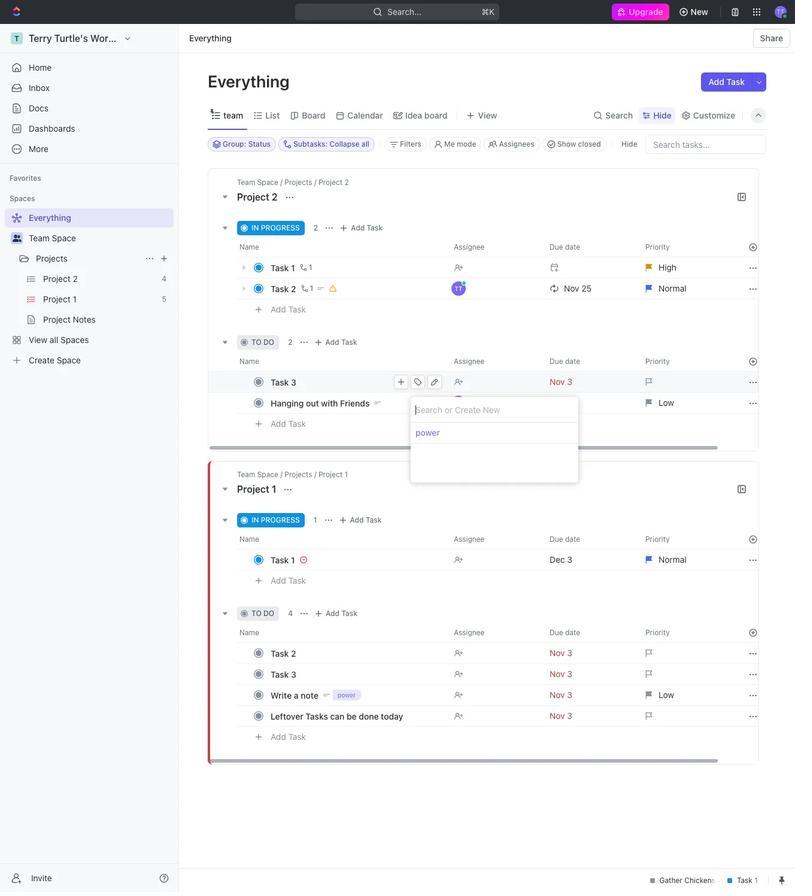 Task type: vqa. For each thing, say whether or not it's contained in the screenshot.
first 3 from the bottom
yes



Task type: describe. For each thing, give the bounding box(es) containing it.
assignees button
[[484, 137, 540, 152]]

upgrade
[[629, 7, 664, 17]]

project 2
[[237, 192, 280, 203]]

space
[[52, 233, 76, 243]]

hanging
[[271, 398, 304, 408]]

2 3 from the top
[[291, 670, 297, 680]]

power
[[416, 428, 440, 438]]

assignees
[[499, 140, 535, 149]]

hide inside button
[[622, 140, 638, 149]]

list link
[[263, 107, 280, 124]]

to do for 2
[[252, 338, 275, 347]]

docs
[[29, 103, 49, 113]]

done
[[359, 712, 379, 722]]

favorites button
[[5, 171, 46, 186]]

progress for project 1
[[261, 516, 300, 525]]

to do for 1
[[252, 609, 275, 618]]

‎task 1
[[271, 555, 295, 565]]

leftover
[[271, 712, 304, 722]]

2 for ‎task 2
[[291, 649, 296, 659]]

everything link
[[186, 31, 235, 46]]

project for project 2
[[237, 192, 270, 203]]

idea board link
[[403, 107, 448, 124]]

⌘k
[[482, 7, 495, 17]]

team
[[224, 110, 243, 120]]

hide inside dropdown button
[[654, 110, 672, 120]]

new
[[691, 7, 709, 17]]

2 for project 2
[[272, 192, 278, 203]]

1 vertical spatial everything
[[208, 71, 293, 91]]

search button
[[590, 107, 637, 124]]

in progress for 1
[[252, 516, 300, 525]]

task 1
[[271, 263, 295, 273]]

list
[[266, 110, 280, 120]]

‎task for ‎task 1
[[271, 555, 289, 565]]

hanging out with friends link
[[268, 395, 445, 412]]

board
[[302, 110, 326, 120]]

hide button
[[617, 137, 643, 152]]

‎task 1 link
[[268, 552, 445, 569]]

project for project 1
[[237, 484, 270, 495]]

‎task for ‎task 2
[[271, 649, 289, 659]]

sidebar navigation
[[0, 24, 179, 893]]

4
[[288, 609, 293, 618]]

‎task 2
[[271, 649, 296, 659]]

today
[[381, 712, 404, 722]]

docs link
[[5, 99, 174, 118]]

do for 1
[[264, 609, 275, 618]]

in for 2
[[252, 224, 259, 232]]

tree inside sidebar navigation
[[5, 209, 174, 370]]

do for 2
[[264, 338, 275, 347]]

dashboards
[[29, 123, 75, 134]]

task 2
[[271, 284, 296, 294]]

write a note link
[[268, 687, 445, 704]]

Search tasks... text field
[[647, 135, 766, 153]]

in progress for 2
[[252, 224, 300, 232]]

new button
[[674, 2, 716, 22]]



Task type: locate. For each thing, give the bounding box(es) containing it.
1 button
[[298, 262, 314, 274], [299, 283, 315, 295]]

1 task 3 link from the top
[[268, 374, 445, 391]]

friends
[[340, 398, 370, 408]]

1 vertical spatial 3
[[291, 670, 297, 680]]

0 vertical spatial ‎task
[[271, 555, 289, 565]]

add
[[709, 77, 725, 87], [351, 224, 365, 232], [271, 304, 286, 314], [326, 338, 340, 347], [271, 419, 286, 429], [350, 516, 364, 525], [271, 576, 286, 586], [326, 609, 340, 618], [271, 732, 286, 742]]

to do down task 2
[[252, 338, 275, 347]]

1 in progress from the top
[[252, 224, 300, 232]]

progress
[[261, 224, 300, 232], [261, 516, 300, 525]]

favorites
[[10, 174, 41, 183]]

note
[[301, 691, 319, 701]]

write
[[271, 691, 292, 701]]

1 do from the top
[[264, 338, 275, 347]]

projects link
[[36, 249, 140, 268]]

search...
[[388, 7, 422, 17]]

hanging out with friends
[[271, 398, 370, 408]]

2 project from the top
[[237, 484, 270, 495]]

task
[[727, 77, 745, 87], [367, 224, 383, 232], [271, 263, 289, 273], [271, 284, 289, 294], [289, 304, 306, 314], [341, 338, 357, 347], [271, 377, 289, 387], [289, 419, 306, 429], [366, 516, 382, 525], [289, 576, 306, 586], [342, 609, 358, 618], [271, 670, 289, 680], [289, 732, 306, 742]]

share
[[761, 33, 784, 43]]

2
[[272, 192, 278, 203], [314, 224, 318, 232], [291, 284, 296, 294], [288, 338, 293, 347], [291, 649, 296, 659]]

1 vertical spatial in progress
[[252, 516, 300, 525]]

hide button
[[639, 107, 676, 124]]

1 vertical spatial to
[[252, 609, 262, 618]]

2 in from the top
[[252, 516, 259, 525]]

1 button right task 2
[[299, 283, 315, 295]]

‎task down 4
[[271, 649, 289, 659]]

do left 4
[[264, 609, 275, 618]]

1 to from the top
[[252, 338, 262, 347]]

1 project from the top
[[237, 192, 270, 203]]

task 3 link up hanging out with friends link
[[268, 374, 445, 391]]

0 vertical spatial to
[[252, 338, 262, 347]]

0 vertical spatial in progress
[[252, 224, 300, 232]]

1 vertical spatial in
[[252, 516, 259, 525]]

1 in from the top
[[252, 224, 259, 232]]

in for 1
[[252, 516, 259, 525]]

1 progress from the top
[[261, 224, 300, 232]]

team space link
[[29, 229, 171, 248]]

can
[[330, 712, 345, 722]]

2 task 3 from the top
[[271, 670, 297, 680]]

0 vertical spatial everything
[[189, 33, 232, 43]]

1 task 3 from the top
[[271, 377, 297, 387]]

idea board
[[406, 110, 448, 120]]

‎task 2 link
[[268, 645, 445, 662]]

2 to from the top
[[252, 609, 262, 618]]

1 button right the task 1
[[298, 262, 314, 274]]

Search or Create New text field
[[411, 397, 579, 423]]

in progress
[[252, 224, 300, 232], [252, 516, 300, 525]]

in progress down the project 2 at left top
[[252, 224, 300, 232]]

progress down project 1
[[261, 516, 300, 525]]

projects
[[36, 253, 68, 264]]

3 up write a note
[[291, 670, 297, 680]]

calendar
[[348, 110, 383, 120]]

invite
[[31, 873, 52, 884]]

home
[[29, 62, 52, 73]]

1 vertical spatial project
[[237, 484, 270, 495]]

task 3 link
[[268, 374, 445, 391], [268, 666, 445, 683]]

task 3 link up write a note link
[[268, 666, 445, 683]]

3
[[291, 377, 297, 387], [291, 670, 297, 680]]

3 up "hanging" at the left of the page
[[291, 377, 297, 387]]

calendar link
[[345, 107, 383, 124]]

1 vertical spatial task 3
[[271, 670, 297, 680]]

progress for project 2
[[261, 224, 300, 232]]

1 to do from the top
[[252, 338, 275, 347]]

0 vertical spatial task 3
[[271, 377, 297, 387]]

2 to do from the top
[[252, 609, 275, 618]]

search
[[606, 110, 633, 120]]

leftover tasks can be done today
[[271, 712, 404, 722]]

to do
[[252, 338, 275, 347], [252, 609, 275, 618]]

user group image
[[12, 235, 21, 242]]

spaces
[[10, 194, 35, 203]]

out
[[306, 398, 319, 408]]

progress down the project 2 at left top
[[261, 224, 300, 232]]

0 vertical spatial in
[[252, 224, 259, 232]]

team
[[29, 233, 50, 243]]

tree
[[5, 209, 174, 370]]

0 vertical spatial to do
[[252, 338, 275, 347]]

write a note
[[271, 691, 319, 701]]

2 progress from the top
[[261, 516, 300, 525]]

1 vertical spatial hide
[[622, 140, 638, 149]]

inbox link
[[5, 78, 174, 98]]

leftover tasks can be done today link
[[268, 708, 445, 725]]

tasks
[[306, 712, 328, 722]]

add task
[[709, 77, 745, 87], [351, 224, 383, 232], [271, 304, 306, 314], [326, 338, 357, 347], [271, 419, 306, 429], [350, 516, 382, 525], [271, 576, 306, 586], [326, 609, 358, 618], [271, 732, 306, 742]]

1 vertical spatial do
[[264, 609, 275, 618]]

everything
[[189, 33, 232, 43], [208, 71, 293, 91]]

upgrade link
[[613, 4, 670, 20]]

0 vertical spatial hide
[[654, 110, 672, 120]]

2 for task 2
[[291, 284, 296, 294]]

to
[[252, 338, 262, 347], [252, 609, 262, 618]]

0 vertical spatial progress
[[261, 224, 300, 232]]

inbox
[[29, 83, 50, 93]]

1 3 from the top
[[291, 377, 297, 387]]

1 button for 2
[[299, 283, 315, 295]]

with
[[321, 398, 338, 408]]

in down project 1
[[252, 516, 259, 525]]

customize button
[[678, 107, 739, 124]]

add task button
[[702, 73, 753, 92], [337, 221, 388, 235], [265, 303, 311, 317], [311, 336, 362, 350], [265, 417, 311, 431], [336, 514, 387, 528], [265, 574, 311, 588], [312, 607, 362, 621], [265, 730, 311, 745]]

do down task 2
[[264, 338, 275, 347]]

1 horizontal spatial hide
[[654, 110, 672, 120]]

2 ‎task from the top
[[271, 649, 289, 659]]

hide
[[654, 110, 672, 120], [622, 140, 638, 149]]

hide down search
[[622, 140, 638, 149]]

to for 1
[[252, 609, 262, 618]]

be
[[347, 712, 357, 722]]

tree containing team space
[[5, 209, 174, 370]]

task 3 up "hanging" at the left of the page
[[271, 377, 297, 387]]

2 do from the top
[[264, 609, 275, 618]]

1 button for 1
[[298, 262, 314, 274]]

in
[[252, 224, 259, 232], [252, 516, 259, 525]]

idea
[[406, 110, 423, 120]]

everything inside everything link
[[189, 33, 232, 43]]

‎task
[[271, 555, 289, 565], [271, 649, 289, 659]]

task 3
[[271, 377, 297, 387], [271, 670, 297, 680]]

home link
[[5, 58, 174, 77]]

dashboards link
[[5, 119, 174, 138]]

0 vertical spatial project
[[237, 192, 270, 203]]

task 3 down the ‎task 2
[[271, 670, 297, 680]]

hide right search
[[654, 110, 672, 120]]

do
[[264, 338, 275, 347], [264, 609, 275, 618]]

1 vertical spatial to do
[[252, 609, 275, 618]]

in down the project 2 at left top
[[252, 224, 259, 232]]

1 vertical spatial progress
[[261, 516, 300, 525]]

1 ‎task from the top
[[271, 555, 289, 565]]

to do left 4
[[252, 609, 275, 618]]

2 in progress from the top
[[252, 516, 300, 525]]

1
[[291, 263, 295, 273], [309, 263, 312, 272], [310, 284, 314, 293], [272, 484, 277, 495], [314, 516, 317, 525], [291, 555, 295, 565]]

share button
[[754, 29, 791, 48]]

0 vertical spatial 1 button
[[298, 262, 314, 274]]

0 horizontal spatial hide
[[622, 140, 638, 149]]

0 vertical spatial 3
[[291, 377, 297, 387]]

1 vertical spatial 1 button
[[299, 283, 315, 295]]

‎task up 4
[[271, 555, 289, 565]]

project
[[237, 192, 270, 203], [237, 484, 270, 495]]

team space
[[29, 233, 76, 243]]

a
[[294, 691, 299, 701]]

1 vertical spatial task 3 link
[[268, 666, 445, 683]]

team link
[[221, 107, 243, 124]]

customize
[[694, 110, 736, 120]]

board
[[425, 110, 448, 120]]

in progress down project 1
[[252, 516, 300, 525]]

2 task 3 link from the top
[[268, 666, 445, 683]]

board link
[[300, 107, 326, 124]]

project 1
[[237, 484, 279, 495]]

0 vertical spatial task 3 link
[[268, 374, 445, 391]]

0 vertical spatial do
[[264, 338, 275, 347]]

to for 2
[[252, 338, 262, 347]]

1 vertical spatial ‎task
[[271, 649, 289, 659]]



